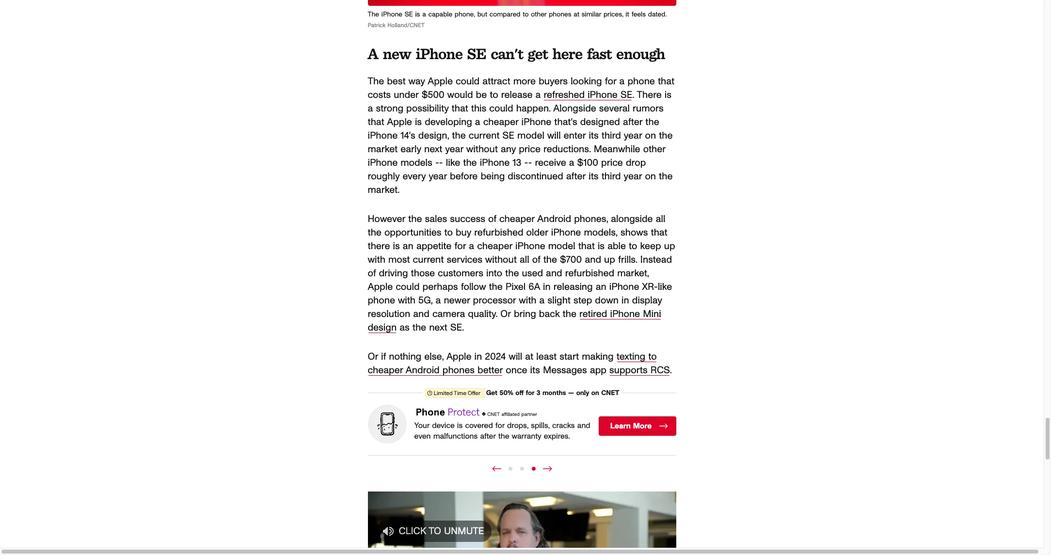 Task type: locate. For each thing, give the bounding box(es) containing it.
at left least
[[526, 352, 534, 362]]

1 vertical spatial of
[[533, 255, 541, 265]]

2 vertical spatial could
[[396, 282, 420, 292]]

current inside however the sales success of cheaper android phones, alongside all the opportunities to buy refurbished older iphone models, shows that there is an appetite for a cheaper iphone model that is able to keep up with most current services without all of the $700 and up frills. instead of driving those customers into the used and refurbished market, apple could perhaps follow the pixel 6a in releasing an iphone xr-like phone with 5g, a newer processor with a slight step down in display resolution and camera quality. or bring back the
[[413, 255, 444, 265]]

iphone se image
[[368, 0, 677, 6]]

next down camera at the left bottom
[[429, 323, 448, 333]]

. right 'supports'
[[670, 366, 673, 376]]

will up once on the bottom of page
[[509, 352, 523, 362]]

2 vertical spatial in
[[475, 352, 482, 362]]

discontinued
[[508, 172, 564, 181]]

a up services
[[469, 242, 475, 251]]

1 vertical spatial like
[[658, 282, 673, 292]]

it
[[626, 11, 630, 18]]

sales
[[425, 214, 447, 224]]

0 vertical spatial .
[[633, 90, 635, 100]]

0 horizontal spatial after
[[481, 433, 496, 440]]

that down the would
[[452, 104, 469, 114]]

1 vertical spatial phones
[[443, 366, 475, 376]]

other down iphone se image
[[531, 11, 547, 18]]

will inside . there is a strong possibility that this could happen. alongside several rumors that apple is developing a cheaper iphone that's designed after the iphone 14's design, the current se model will enter its third year on the market early next year without any price reductions. meanwhile other iphone models -- like the iphone 13 -- receive a $100 price drop roughly every year before being discontinued after its third year on the market.
[[548, 131, 561, 141]]

for down buy
[[455, 242, 466, 251]]

phone inside however the sales success of cheaper android phones, alongside all the opportunities to buy refurbished older iphone models, shows that there is an appetite for a cheaper iphone model that is able to keep up with most current services without all of the $700 and up frills. instead of driving those customers into the used and refurbished market, apple could perhaps follow the pixel 6a in releasing an iphone xr-like phone with 5g, a newer processor with a slight step down in display resolution and camera quality. or bring back the
[[368, 296, 395, 306]]

phones down else,
[[443, 366, 475, 376]]

. left the there
[[633, 90, 635, 100]]

of right "success"
[[489, 214, 497, 224]]

android
[[538, 214, 572, 224], [406, 366, 440, 376]]

is down models,
[[598, 242, 605, 251]]

third down meanwhile
[[602, 172, 621, 181]]

reductions.
[[544, 145, 591, 154]]

could down driving
[[396, 282, 420, 292]]

apple inside the best way apple could attract more buyers looking for a phone that costs under $500 would be to release a
[[428, 77, 453, 86]]

like up before
[[446, 158, 461, 168]]

0 horizontal spatial model
[[518, 131, 545, 141]]

1 horizontal spatial an
[[596, 282, 607, 292]]

roughly
[[368, 172, 400, 181]]

0 horizontal spatial or
[[368, 352, 378, 362]]

cnet down app
[[602, 390, 620, 397]]

is
[[416, 11, 420, 18], [665, 90, 672, 100], [415, 117, 422, 127], [393, 242, 400, 251], [598, 242, 605, 251], [457, 422, 463, 430]]

0 vertical spatial in
[[543, 282, 551, 292]]

capable
[[429, 11, 453, 18]]

iphone up holland/cnet at left top
[[382, 11, 403, 18]]

for
[[605, 77, 617, 86], [455, 242, 466, 251], [526, 390, 535, 397], [496, 422, 505, 430]]

current up those at left
[[413, 255, 444, 265]]

android inside however the sales success of cheaper android phones, alongside all the opportunities to buy refurbished older iphone models, shows that there is an appetite for a cheaper iphone model that is able to keep up with most current services without all of the $700 and up frills. instead of driving those customers into the used and refurbished market, apple could perhaps follow the pixel 6a in releasing an iphone xr-like phone with 5g, a newer processor with a slight step down in display resolution and camera quality. or bring back the
[[538, 214, 572, 224]]

price up 13 in the left of the page
[[519, 145, 541, 154]]

1 horizontal spatial other
[[644, 145, 666, 154]]

1 horizontal spatial in
[[543, 282, 551, 292]]

0 vertical spatial like
[[446, 158, 461, 168]]

refurbished down "success"
[[475, 228, 524, 238]]

in right down
[[622, 296, 630, 306]]

0 vertical spatial on
[[646, 131, 657, 141]]

any
[[501, 145, 516, 154]]

. inside . there is a strong possibility that this could happen. alongside several rumors that apple is developing a cheaper iphone that's designed after the iphone 14's design, the current se model will enter its third year on the market early next year without any price reductions. meanwhile other iphone models -- like the iphone 13 -- receive a $100 price drop roughly every year before being discontinued after its third year on the market.
[[633, 90, 635, 100]]

se up holland/cnet at left top
[[405, 11, 413, 18]]

0 horizontal spatial phone
[[368, 296, 395, 306]]

that inside the best way apple could attract more buyers looking for a phone that costs under $500 would be to release a
[[658, 77, 675, 86]]

0 vertical spatial third
[[602, 131, 621, 141]]

1 vertical spatial phone
[[368, 296, 395, 306]]

iphone up being
[[480, 158, 510, 168]]

0 vertical spatial after
[[623, 117, 643, 127]]

without inside however the sales success of cheaper android phones, alongside all the opportunities to buy refurbished older iphone models, shows that there is an appetite for a cheaper iphone model that is able to keep up with most current services without all of the $700 and up frills. instead of driving those customers into the used and refurbished market, apple could perhaps follow the pixel 6a in releasing an iphone xr-like phone with 5g, a newer processor with a slight step down in display resolution and camera quality. or bring back the
[[486, 255, 517, 265]]

the inside the iphone se is a capable phone, but compared to other phones at similar prices, it feels dated. patrick holland/cnet
[[368, 11, 379, 18]]

device
[[432, 422, 455, 430]]

costs
[[368, 90, 391, 100]]

next down design,
[[425, 145, 443, 154]]

1 horizontal spatial at
[[574, 11, 580, 18]]

for left 3
[[526, 390, 535, 397]]

possibility
[[407, 104, 449, 114]]

receive
[[535, 158, 567, 168]]

1 vertical spatial an
[[596, 282, 607, 292]]

1 horizontal spatial phones
[[549, 11, 572, 18]]

partner
[[522, 412, 538, 417]]

up right keep at the right
[[665, 242, 676, 251]]

all up 'used'
[[520, 255, 530, 265]]

and inside your device is covered for drops, spills, cracks and even malfunctions after the warranty expires.
[[578, 422, 591, 430]]

cheaper down this
[[484, 117, 519, 127]]

of up 'used'
[[533, 255, 541, 265]]

0 horizontal spatial of
[[368, 269, 376, 279]]

a up back
[[540, 296, 545, 306]]

14's
[[401, 131, 416, 141]]

apple up $500
[[428, 77, 453, 86]]

its
[[589, 131, 599, 141], [589, 172, 599, 181], [531, 366, 540, 376]]

iphone down older on the right
[[516, 242, 546, 251]]

or left if at the left bottom of page
[[368, 352, 378, 362]]

0 horizontal spatial cnet
[[488, 412, 500, 417]]

supports rcs link
[[610, 366, 670, 376]]

retired iphone mini design
[[368, 310, 662, 333]]

every
[[403, 172, 426, 181]]

the inside the best way apple could attract more buyers looking for a phone that costs under $500 would be to release a
[[368, 77, 384, 86]]

is up holland/cnet at left top
[[416, 11, 420, 18]]

0 horizontal spatial with
[[368, 255, 386, 265]]

after inside your device is covered for drops, spills, cracks and even malfunctions after the warranty expires.
[[481, 433, 496, 440]]

1 vertical spatial after
[[567, 172, 586, 181]]

happen.
[[517, 104, 551, 114]]

iphone down down
[[611, 310, 640, 319]]

1 vertical spatial on
[[645, 172, 656, 181]]

is right the there
[[665, 90, 672, 100]]

that down strong
[[368, 117, 385, 127]]

1 vertical spatial third
[[602, 172, 621, 181]]

a down this
[[475, 117, 481, 127]]

or inside however the sales success of cheaper android phones, alongside all the opportunities to buy refurbished older iphone models, shows that there is an appetite for a cheaper iphone model that is able to keep up with most current services without all of the $700 and up frills. instead of driving those customers into the used and refurbished market, apple could perhaps follow the pixel 6a in releasing an iphone xr-like phone with 5g, a newer processor with a slight step down in display resolution and camera quality. or bring back the
[[501, 310, 511, 319]]

without up into
[[486, 255, 517, 265]]

$500
[[422, 90, 445, 100]]

0 vertical spatial next
[[425, 145, 443, 154]]

1 horizontal spatial current
[[469, 131, 500, 141]]

market
[[368, 145, 398, 154]]

0 vertical spatial cnet
[[602, 390, 620, 397]]

slight
[[548, 296, 571, 306]]

1 vertical spatial all
[[520, 255, 530, 265]]

0 vertical spatial an
[[403, 242, 414, 251]]

0 vertical spatial current
[[469, 131, 500, 141]]

0 vertical spatial phone
[[628, 77, 655, 86]]

2 horizontal spatial could
[[490, 104, 514, 114]]

could inside the best way apple could attract more buyers looking for a phone that costs under $500 would be to release a
[[456, 77, 480, 86]]

cnet affiliated partner
[[486, 412, 538, 417]]

1 vertical spatial the
[[368, 77, 384, 86]]

up down able
[[605, 255, 616, 265]]

follow
[[461, 282, 486, 292]]

an
[[403, 242, 414, 251], [596, 282, 607, 292]]

early
[[401, 145, 422, 154]]

messages
[[543, 366, 587, 376]]

1 horizontal spatial of
[[489, 214, 497, 224]]

3 - from the left
[[525, 158, 529, 168]]

with left 5g,
[[398, 296, 416, 306]]

third up meanwhile
[[602, 131, 621, 141]]

1 vertical spatial current
[[413, 255, 444, 265]]

an down opportunities
[[403, 242, 414, 251]]

0 vertical spatial could
[[456, 77, 480, 86]]

price down meanwhile
[[602, 158, 623, 168]]

of left driving
[[368, 269, 376, 279]]

0 horizontal spatial like
[[446, 158, 461, 168]]

the up costs
[[368, 77, 384, 86]]

1 vertical spatial up
[[605, 255, 616, 265]]

its down '$100' in the top right of the page
[[589, 172, 599, 181]]

success
[[450, 214, 486, 224]]

driving
[[379, 269, 408, 279]]

on
[[646, 131, 657, 141], [645, 172, 656, 181], [592, 390, 600, 397]]

cheaper down if at the left bottom of page
[[368, 366, 403, 376]]

most
[[389, 255, 410, 265]]

1 horizontal spatial will
[[548, 131, 561, 141]]

start
[[560, 352, 579, 362]]

to down shows
[[629, 242, 638, 251]]

0 vertical spatial model
[[518, 131, 545, 141]]

its down designed
[[589, 131, 599, 141]]

in left 2024
[[475, 352, 482, 362]]

click
[[399, 527, 426, 537]]

affiliated
[[502, 412, 520, 417]]

android inside texting to cheaper android phones better
[[406, 366, 440, 376]]

iphone inside the iphone se is a capable phone, but compared to other phones at similar prices, it feels dated. patrick holland/cnet
[[382, 11, 403, 18]]

of
[[489, 214, 497, 224], [533, 255, 541, 265], [368, 269, 376, 279]]

without inside . there is a strong possibility that this could happen. alongside several rumors that apple is developing a cheaper iphone that's designed after the iphone 14's design, the current se model will enter its third year on the market early next year without any price reductions. meanwhile other iphone models -- like the iphone 13 -- receive a $100 price drop roughly every year before being discontinued after its third year on the market.
[[467, 145, 498, 154]]

1 horizontal spatial android
[[538, 214, 572, 224]]

after down '$100' in the top right of the page
[[567, 172, 586, 181]]

designed
[[581, 117, 621, 127]]

other inside the iphone se is a capable phone, but compared to other phones at similar prices, it feels dated. patrick holland/cnet
[[531, 11, 547, 18]]

phone inside the best way apple could attract more buyers looking for a phone that costs under $500 would be to release a
[[628, 77, 655, 86]]

without left the "any"
[[467, 145, 498, 154]]

other up drop
[[644, 145, 666, 154]]

0 vertical spatial price
[[519, 145, 541, 154]]

could down release
[[490, 104, 514, 114]]

its down least
[[531, 366, 540, 376]]

0 horizontal spatial other
[[531, 11, 547, 18]]

attract
[[483, 77, 511, 86]]

model down happen.
[[518, 131, 545, 141]]

a
[[423, 11, 426, 18], [620, 77, 625, 86], [536, 90, 541, 100], [368, 104, 373, 114], [475, 117, 481, 127], [569, 158, 575, 168], [469, 242, 475, 251], [436, 296, 441, 306], [540, 296, 545, 306]]

at left "similar" at right top
[[574, 11, 580, 18]]

step
[[574, 296, 593, 306]]

like up display
[[658, 282, 673, 292]]

0 horizontal spatial .
[[633, 90, 635, 100]]

being
[[481, 172, 505, 181]]

however the sales success of cheaper android phones, alongside all the opportunities to buy refurbished older iphone models, shows that there is an appetite for a cheaper iphone model that is able to keep up with most current services without all of the $700 and up frills. instead of driving those customers into the used and refurbished market, apple could perhaps follow the pixel 6a in releasing an iphone xr-like phone with 5g, a newer processor with a slight step down in display resolution and camera quality. or bring back the
[[368, 214, 676, 319]]

for inside the best way apple could attract more buyers looking for a phone that costs under $500 would be to release a
[[605, 77, 617, 86]]

for right looking in the right of the page
[[605, 77, 617, 86]]

1 vertical spatial at
[[526, 352, 534, 362]]

keep
[[641, 242, 662, 251]]

on down "rumors"
[[646, 131, 657, 141]]

more
[[514, 77, 536, 86]]

that down models,
[[579, 242, 595, 251]]

0 horizontal spatial android
[[406, 366, 440, 376]]

without
[[467, 145, 498, 154], [486, 255, 517, 265]]

1 horizontal spatial after
[[567, 172, 586, 181]]

1 vertical spatial or
[[368, 352, 378, 362]]

if
[[381, 352, 386, 362]]

2 the from the top
[[368, 77, 384, 86]]

0 vertical spatial refurbished
[[475, 228, 524, 238]]

2 vertical spatial on
[[592, 390, 600, 397]]

as
[[400, 323, 410, 333]]

2 vertical spatial of
[[368, 269, 376, 279]]

se left can't
[[467, 44, 486, 63]]

0 horizontal spatial current
[[413, 255, 444, 265]]

learn
[[611, 423, 631, 430]]

1 vertical spatial its
[[589, 172, 599, 181]]

refurbished up releasing
[[566, 269, 615, 279]]

get 50% off for 3 months — only on cnet
[[486, 390, 620, 397]]

0 vertical spatial up
[[665, 242, 676, 251]]

developing
[[425, 117, 472, 127]]

to up rcs
[[649, 352, 657, 362]]

year right every
[[429, 172, 447, 181]]

0 horizontal spatial in
[[475, 352, 482, 362]]

and right the cracks
[[578, 422, 591, 430]]

1 horizontal spatial .
[[670, 366, 673, 376]]

that up the there
[[658, 77, 675, 86]]

releasing
[[554, 282, 593, 292]]

new
[[383, 44, 411, 63]]

phones,
[[575, 214, 609, 224]]

1 - from the left
[[436, 158, 439, 168]]

and right $700
[[585, 255, 602, 265]]

alongside
[[554, 104, 597, 114]]

1 vertical spatial android
[[406, 366, 440, 376]]

malfunctions
[[434, 433, 478, 440]]

0 horizontal spatial could
[[396, 282, 420, 292]]

0 vertical spatial without
[[467, 145, 498, 154]]

and
[[585, 255, 602, 265], [546, 269, 563, 279], [413, 310, 430, 319], [578, 422, 591, 430]]

after down "rumors"
[[623, 117, 643, 127]]

0 vertical spatial or
[[501, 310, 511, 319]]

0 vertical spatial will
[[548, 131, 561, 141]]

0 vertical spatial at
[[574, 11, 580, 18]]

-
[[436, 158, 439, 168], [439, 158, 443, 168], [525, 158, 529, 168], [529, 158, 532, 168]]

nothing
[[389, 352, 422, 362]]

be
[[476, 90, 487, 100]]

1 horizontal spatial phone
[[628, 77, 655, 86]]

this
[[471, 104, 487, 114]]

1 horizontal spatial all
[[656, 214, 666, 224]]

phones left "similar" at right top
[[549, 11, 572, 18]]

1 vertical spatial could
[[490, 104, 514, 114]]

phone up resolution
[[368, 296, 395, 306]]

for down affiliated
[[496, 422, 505, 430]]

with
[[368, 255, 386, 265], [398, 296, 416, 306], [519, 296, 537, 306]]

1 vertical spatial price
[[602, 158, 623, 168]]

an up down
[[596, 282, 607, 292]]

1 horizontal spatial like
[[658, 282, 673, 292]]

1 horizontal spatial refurbished
[[566, 269, 615, 279]]

se
[[405, 11, 413, 18], [467, 44, 486, 63], [621, 90, 633, 100], [503, 131, 515, 141]]

into
[[487, 269, 503, 279]]

in
[[543, 282, 551, 292], [622, 296, 630, 306], [475, 352, 482, 362]]

0 vertical spatial phones
[[549, 11, 572, 18]]

1 the from the top
[[368, 11, 379, 18]]

se inside . there is a strong possibility that this could happen. alongside several rumors that apple is developing a cheaper iphone that's designed after the iphone 14's design, the current se model will enter its third year on the market early next year without any price reductions. meanwhile other iphone models -- like the iphone 13 -- receive a $100 price drop roughly every year before being discontinued after its third year on the market.
[[503, 131, 515, 141]]

to inside the best way apple could attract more buyers looking for a phone that costs under $500 would be to release a
[[490, 90, 499, 100]]

the inside your device is covered for drops, spills, cracks and even malfunctions after the warranty expires.
[[499, 433, 510, 440]]

after down covered
[[481, 433, 496, 440]]

0 vertical spatial of
[[489, 214, 497, 224]]

could
[[456, 77, 480, 86], [490, 104, 514, 114], [396, 282, 420, 292]]

services
[[447, 255, 483, 265]]

will down that's
[[548, 131, 561, 141]]

to down iphone se image
[[523, 11, 529, 18]]

here
[[553, 44, 583, 63]]

will
[[548, 131, 561, 141], [509, 352, 523, 362]]

0 horizontal spatial phones
[[443, 366, 475, 376]]

0 vertical spatial other
[[531, 11, 547, 18]]

the
[[646, 117, 660, 127], [452, 131, 466, 141], [659, 131, 673, 141], [463, 158, 477, 168], [659, 172, 673, 181], [409, 214, 422, 224], [368, 228, 382, 238], [544, 255, 557, 265], [506, 269, 519, 279], [489, 282, 503, 292], [563, 310, 577, 319], [413, 323, 427, 333], [499, 433, 510, 440]]

iphone up market
[[368, 131, 398, 141]]

next
[[425, 145, 443, 154], [429, 323, 448, 333]]

a right 5g,
[[436, 296, 441, 306]]

app
[[590, 366, 607, 376]]

1 vertical spatial model
[[549, 242, 576, 251]]

1 vertical spatial in
[[622, 296, 630, 306]]

0 vertical spatial android
[[538, 214, 572, 224]]

to inside texting to cheaper android phones better
[[649, 352, 657, 362]]

is up malfunctions
[[457, 422, 463, 430]]

learn more link
[[599, 417, 677, 436]]

android down else,
[[406, 366, 440, 376]]

to right be
[[490, 90, 499, 100]]

1 vertical spatial other
[[644, 145, 666, 154]]



Task type: vqa. For each thing, say whether or not it's contained in the screenshot.
rumors
yes



Task type: describe. For each thing, give the bounding box(es) containing it.
your
[[415, 422, 430, 430]]

else,
[[425, 352, 444, 362]]

that up keep at the right
[[651, 228, 668, 238]]

0 horizontal spatial at
[[526, 352, 534, 362]]

iphone down market,
[[610, 282, 640, 292]]

spills,
[[531, 422, 550, 430]]

iphone up way
[[416, 44, 463, 63]]

iphone inside retired iphone mini design
[[611, 310, 640, 319]]

buy
[[456, 228, 472, 238]]

buyers
[[539, 77, 568, 86]]

only
[[577, 390, 590, 397]]

a inside the iphone se is a capable phone, but compared to other phones at similar prices, it feels dated. patrick holland/cnet
[[423, 11, 426, 18]]

. there is a strong possibility that this could happen. alongside several rumors that apple is developing a cheaper iphone that's designed after the iphone 14's design, the current se model will enter its third year on the market early next year without any price reductions. meanwhile other iphone models -- like the iphone 13 -- receive a $100 price drop roughly every year before being discontinued after its third year on the market.
[[368, 90, 673, 195]]

0 horizontal spatial price
[[519, 145, 541, 154]]

pixel
[[506, 282, 526, 292]]

retired
[[580, 310, 608, 319]]

iphone up $700
[[552, 228, 581, 238]]

market,
[[618, 269, 650, 279]]

2 third from the top
[[602, 172, 621, 181]]

strong
[[376, 104, 404, 114]]

can't
[[491, 44, 524, 63]]

is down possibility
[[415, 117, 422, 127]]

quality.
[[468, 310, 498, 319]]

is inside your device is covered for drops, spills, cracks and even malfunctions after the warranty expires.
[[457, 422, 463, 430]]

next inside . there is a strong possibility that this could happen. alongside several rumors that apple is developing a cheaper iphone that's designed after the iphone 14's design, the current se model will enter its third year on the market early next year without any price reductions. meanwhile other iphone models -- like the iphone 13 -- receive a $100 price drop roughly every year before being discontinued after its third year on the market.
[[425, 145, 443, 154]]

under
[[394, 90, 419, 100]]

could inside however the sales success of cheaper android phones, alongside all the opportunities to buy refurbished older iphone models, shows that there is an appetite for a cheaper iphone model that is able to keep up with most current services without all of the $700 and up frills. instead of driving those customers into the used and refurbished market, apple could perhaps follow the pixel 6a in releasing an iphone xr-like phone with 5g, a newer processor with a slight step down in display resolution and camera quality. or bring back the
[[396, 282, 420, 292]]

model inside . there is a strong possibility that this could happen. alongside several rumors that apple is developing a cheaper iphone that's designed after the iphone 14's design, the current se model will enter its third year on the market early next year without any price reductions. meanwhile other iphone models -- like the iphone 13 -- receive a $100 price drop roughly every year before being discontinued after its third year on the market.
[[518, 131, 545, 141]]

back
[[539, 310, 560, 319]]

for inside your device is covered for drops, spills, cracks and even malfunctions after the warranty expires.
[[496, 422, 505, 430]]

best
[[387, 77, 406, 86]]

older
[[527, 228, 549, 238]]

fast
[[587, 44, 612, 63]]

year down design,
[[445, 145, 464, 154]]

4 - from the left
[[529, 158, 532, 168]]

and right 'used'
[[546, 269, 563, 279]]

5g,
[[419, 296, 433, 306]]

down
[[595, 296, 619, 306]]

iphone down happen.
[[522, 117, 552, 127]]

refreshed iphone se link
[[544, 90, 633, 100]]

there
[[637, 90, 662, 100]]

models
[[401, 158, 433, 168]]

is up most
[[393, 242, 400, 251]]

1 horizontal spatial up
[[665, 242, 676, 251]]

50%
[[500, 390, 514, 397]]

cheaper up older on the right
[[500, 214, 535, 224]]

and down 5g,
[[413, 310, 430, 319]]

model inside however the sales success of cheaper android phones, alongside all the opportunities to buy refurbished older iphone models, shows that there is an appetite for a cheaper iphone model that is able to keep up with most current services without all of the $700 and up frills. instead of driving those customers into the used and refurbished market, apple could perhaps follow the pixel 6a in releasing an iphone xr-like phone with 5g, a newer processor with a slight step down in display resolution and camera quality. or bring back the
[[549, 242, 576, 251]]

the for the best way apple could attract more buyers looking for a phone that costs under $500 would be to release a
[[368, 77, 384, 86]]

least
[[537, 352, 557, 362]]

instead
[[641, 255, 673, 265]]

$100
[[578, 158, 599, 168]]

2 vertical spatial its
[[531, 366, 540, 376]]

the for the iphone se is a capable phone, but compared to other phones at similar prices, it feels dated. patrick holland/cnet
[[368, 11, 379, 18]]

but
[[478, 11, 488, 18]]

unmute
[[444, 527, 484, 537]]

holland/cnet
[[388, 22, 425, 28]]

a down 'reductions.'
[[569, 158, 575, 168]]

those
[[411, 269, 435, 279]]

iphone down market
[[368, 158, 398, 168]]

se up several
[[621, 90, 633, 100]]

2 horizontal spatial with
[[519, 296, 537, 306]]

learn more
[[611, 423, 652, 430]]

to left buy
[[445, 228, 453, 238]]

to right click
[[429, 527, 442, 537]]

cheaper inside . there is a strong possibility that this could happen. alongside several rumors that apple is developing a cheaper iphone that's designed after the iphone 14's design, the current se model will enter its third year on the market early next year without any price reductions. meanwhile other iphone models -- like the iphone 13 -- receive a $100 price drop roughly every year before being discontinued after its third year on the market.
[[484, 117, 519, 127]]

resolution
[[368, 310, 411, 319]]

a up happen.
[[536, 90, 541, 100]]

market.
[[368, 185, 400, 195]]

mini
[[643, 310, 662, 319]]

get
[[528, 44, 548, 63]]

drop
[[626, 158, 646, 168]]

phones inside the iphone se is a capable phone, but compared to other phones at similar prices, it feels dated. patrick holland/cnet
[[549, 11, 572, 18]]

year down drop
[[624, 172, 643, 181]]

2 - from the left
[[439, 158, 443, 168]]

0 horizontal spatial will
[[509, 352, 523, 362]]

looking
[[571, 77, 602, 86]]

se inside the iphone se is a capable phone, but compared to other phones at similar prices, it feels dated. patrick holland/cnet
[[405, 11, 413, 18]]

apple inside . there is a strong possibility that this could happen. alongside several rumors that apple is developing a cheaper iphone that's designed after the iphone 14's design, the current se model will enter its third year on the market early next year without any price reductions. meanwhile other iphone models -- like the iphone 13 -- receive a $100 price drop roughly every year before being discontinued after its third year on the market.
[[387, 117, 412, 127]]

0 vertical spatial its
[[589, 131, 599, 141]]

dated.
[[649, 11, 667, 18]]

other inside . there is a strong possibility that this could happen. alongside several rumors that apple is developing a cheaper iphone that's designed after the iphone 14's design, the current se model will enter its third year on the market early next year without any price reductions. meanwhile other iphone models -- like the iphone 13 -- receive a $100 price drop roughly every year before being discontinued after its third year on the market.
[[644, 145, 666, 154]]

display
[[633, 296, 663, 306]]

texting to cheaper android phones better
[[368, 352, 657, 376]]

supports
[[610, 366, 648, 376]]

rumors
[[633, 104, 664, 114]]

alongside
[[611, 214, 653, 224]]

your device is covered for drops, spills, cracks and even malfunctions after the warranty expires.
[[415, 422, 591, 440]]

current inside . there is a strong possibility that this could happen. alongside several rumors that apple is developing a cheaper iphone that's designed after the iphone 14's design, the current se model will enter its third year on the market early next year without any price reductions. meanwhile other iphone models -- like the iphone 13 -- receive a $100 price drop roughly every year before being discontinued after its third year on the market.
[[469, 131, 500, 141]]

design,
[[419, 131, 449, 141]]

newer
[[444, 296, 470, 306]]

0 vertical spatial all
[[656, 214, 666, 224]]

patrick
[[368, 22, 386, 28]]

iphone up several
[[588, 90, 618, 100]]

cheaper inside texting to cheaper android phones better
[[368, 366, 403, 376]]

a down costs
[[368, 104, 373, 114]]

there
[[368, 242, 390, 251]]

models,
[[584, 228, 618, 238]]

year up meanwhile
[[624, 131, 643, 141]]

0 horizontal spatial an
[[403, 242, 414, 251]]

6a
[[529, 282, 540, 292]]

bring
[[514, 310, 537, 319]]

similar
[[582, 11, 602, 18]]

0 horizontal spatial refurbished
[[475, 228, 524, 238]]

enter
[[564, 131, 586, 141]]

apple inside however the sales success of cheaper android phones, alongside all the opportunities to buy refurbished older iphone models, shows that there is an appetite for a cheaper iphone model that is able to keep up with most current services without all of the $700 and up frills. instead of driving those customers into the used and refurbished market, apple could perhaps follow the pixel 6a in releasing an iphone xr-like phone with 5g, a newer processor with a slight step down in display resolution and camera quality. or bring back the
[[368, 282, 393, 292]]

shows
[[621, 228, 648, 238]]

drops,
[[508, 422, 529, 430]]

1 vertical spatial refurbished
[[566, 269, 615, 279]]

once
[[506, 366, 528, 376]]

1 vertical spatial cnet
[[488, 412, 500, 417]]

texting
[[617, 352, 646, 362]]

could inside . there is a strong possibility that this could happen. alongside several rumors that apple is developing a cheaper iphone that's designed after the iphone 14's design, the current se model will enter its third year on the market early next year without any price reductions. meanwhile other iphone models -- like the iphone 13 -- receive a $100 price drop roughly every year before being discontinued after its third year on the market.
[[490, 104, 514, 114]]

a up several
[[620, 77, 625, 86]]

like inside however the sales success of cheaper android phones, alongside all the opportunities to buy refurbished older iphone models, shows that there is an appetite for a cheaper iphone model that is able to keep up with most current services without all of the $700 and up frills. instead of driving those customers into the used and refurbished market, apple could perhaps follow the pixel 6a in releasing an iphone xr-like phone with 5g, a newer processor with a slight step down in display resolution and camera quality. or bring back the
[[658, 282, 673, 292]]

refreshed iphone se
[[544, 90, 633, 100]]

camera
[[433, 310, 465, 319]]

cracks
[[553, 422, 575, 430]]

warranty
[[512, 433, 542, 440]]

is inside the iphone se is a capable phone, but compared to other phones at similar prices, it feels dated. patrick holland/cnet
[[416, 11, 420, 18]]

to inside the iphone se is a capable phone, but compared to other phones at similar prices, it feels dated. patrick holland/cnet
[[523, 11, 529, 18]]

several
[[600, 104, 630, 114]]

—
[[569, 390, 575, 397]]

0 horizontal spatial up
[[605, 255, 616, 265]]

before
[[450, 172, 478, 181]]

would
[[448, 90, 473, 100]]

customers
[[438, 269, 484, 279]]

1 vertical spatial .
[[670, 366, 673, 376]]

1 horizontal spatial with
[[398, 296, 416, 306]]

phones inside texting to cheaper android phones better
[[443, 366, 475, 376]]

1 third from the top
[[602, 131, 621, 141]]

2 horizontal spatial after
[[623, 117, 643, 127]]

release
[[502, 90, 533, 100]]

able
[[608, 242, 626, 251]]

for inside however the sales success of cheaper android phones, alongside all the opportunities to buy refurbished older iphone models, shows that there is an appetite for a cheaper iphone model that is able to keep up with most current services without all of the $700 and up frills. instead of driving those customers into the used and refurbished market, apple could perhaps follow the pixel 6a in releasing an iphone xr-like phone with 5g, a newer processor with a slight step down in display resolution and camera quality. or bring back the
[[455, 242, 466, 251]]

compared
[[490, 11, 521, 18]]

more
[[634, 423, 652, 430]]

0 horizontal spatial all
[[520, 255, 530, 265]]

get
[[486, 390, 498, 397]]

like inside . there is a strong possibility that this could happen. alongside several rumors that apple is developing a cheaper iphone that's designed after the iphone 14's design, the current se model will enter its third year on the market early next year without any price reductions. meanwhile other iphone models -- like the iphone 13 -- receive a $100 price drop roughly every year before being discontinued after its third year on the market.
[[446, 158, 461, 168]]

1 horizontal spatial price
[[602, 158, 623, 168]]

at inside the iphone se is a capable phone, but compared to other phones at similar prices, it feels dated. patrick holland/cnet
[[574, 11, 580, 18]]

click to unmute
[[399, 527, 484, 537]]

design
[[368, 323, 397, 333]]

a
[[368, 44, 378, 63]]

1 vertical spatial next
[[429, 323, 448, 333]]

se.
[[451, 323, 464, 333]]

cheaper up into
[[477, 242, 513, 251]]

1 horizontal spatial cnet
[[602, 390, 620, 397]]

apple right else,
[[447, 352, 472, 362]]

2024
[[485, 352, 506, 362]]

refreshed
[[544, 90, 585, 100]]

2 horizontal spatial in
[[622, 296, 630, 306]]

retired iphone mini design link
[[368, 310, 662, 333]]



